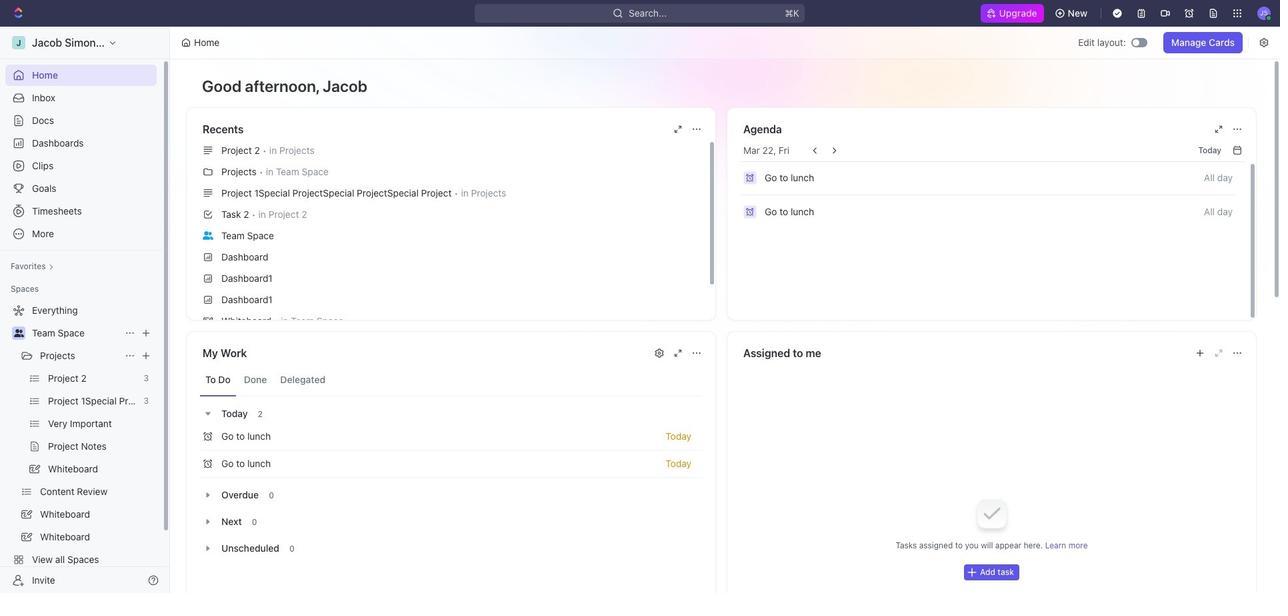 Task type: vqa. For each thing, say whether or not it's contained in the screenshot.
Use Cases button
no



Task type: locate. For each thing, give the bounding box(es) containing it.
tab list
[[200, 364, 702, 397]]

tree
[[5, 300, 157, 594]]

user group image
[[203, 231, 213, 240]]

sidebar navigation
[[0, 27, 173, 594]]



Task type: describe. For each thing, give the bounding box(es) containing it.
tree inside sidebar navigation
[[5, 300, 157, 594]]

jacob simon's workspace, , element
[[12, 36, 25, 49]]

user group image
[[14, 329, 24, 337]]



